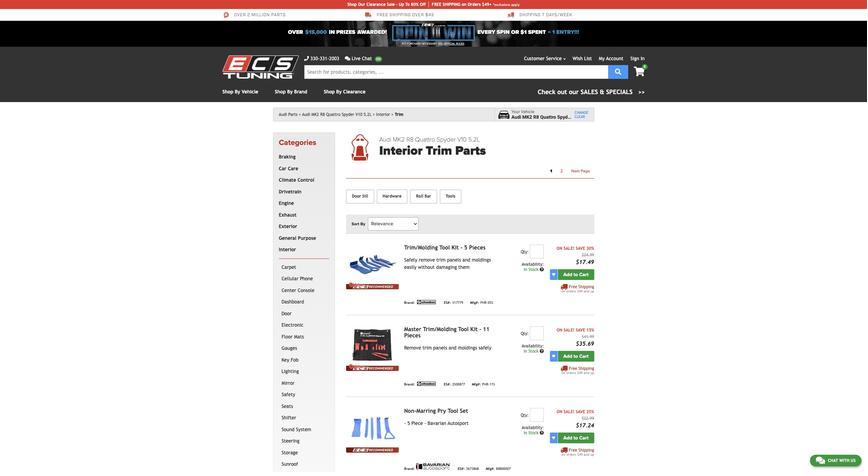 Task type: locate. For each thing, give the bounding box(es) containing it.
0 vertical spatial chat
[[362, 56, 372, 61]]

add
[[564, 272, 573, 278], [564, 354, 573, 360], [564, 435, 573, 441]]

tool left set
[[448, 408, 459, 415]]

0 vertical spatial add
[[564, 272, 573, 278]]

and down $17.24
[[584, 453, 590, 457]]

- left 11
[[480, 326, 482, 333]]

0 horizontal spatial mk2
[[312, 112, 319, 117]]

1 vertical spatial ecs tuning recommends this product. image
[[346, 366, 399, 371]]

3 availability: from the top
[[522, 426, 544, 431]]

and up them on the right bottom of page
[[463, 257, 471, 263]]

None number field
[[531, 245, 544, 259], [531, 327, 544, 340], [531, 408, 544, 422], [531, 245, 544, 259], [531, 327, 544, 340], [531, 408, 544, 422]]

1 vertical spatial free shipping on orders $49 and up
[[562, 366, 595, 375]]

2 sale! from the top
[[564, 328, 575, 333]]

- right piece
[[425, 421, 427, 426]]

piece
[[412, 421, 423, 426]]

shop inside shop our clearance sale - up to 80% off link
[[348, 2, 357, 7]]

quattro inside audi mk2 r8 quattro spyder v10 5.2l interior trim parts
[[416, 136, 435, 143]]

shop for shop by vehicle
[[223, 89, 234, 95]]

2 vertical spatial stock
[[529, 431, 539, 436]]

1 vertical spatial on
[[557, 328, 563, 333]]

0 horizontal spatial vehicle
[[242, 89, 259, 95]]

trim inside safely remove trim panels and moldings easily without damaging them
[[437, 257, 446, 263]]

2 schwaben - corporate logo image from the top
[[417, 382, 437, 386]]

safely remove trim panels and moldings easily without damaging them
[[405, 257, 491, 270]]

brand: up non-
[[405, 383, 415, 387]]

0 vertical spatial interior
[[376, 112, 390, 117]]

1 vertical spatial sale!
[[564, 328, 575, 333]]

trim right remove
[[423, 345, 432, 351]]

chat left with
[[829, 459, 839, 464]]

2 vertical spatial interior
[[279, 247, 296, 253]]

apply
[[512, 3, 520, 6]]

3 free shipping on orders $49 and up from the top
[[562, 448, 595, 457]]

0 vertical spatial panels
[[448, 257, 461, 263]]

to down $17.49
[[574, 272, 579, 278]]

2 vertical spatial availability:
[[522, 426, 544, 431]]

orders down $17.49
[[567, 290, 577, 293]]

1 vertical spatial chat
[[829, 459, 839, 464]]

3 orders from the top
[[567, 453, 577, 457]]

brand: for trim/molding tool kit - 5 pieces
[[405, 301, 415, 305]]

0 vertical spatial ecs tuning recommends this product. image
[[346, 284, 399, 290]]

1 vertical spatial schwaben - corporate logo image
[[417, 382, 437, 386]]

2 qty: from the top
[[521, 331, 529, 336]]

2 vertical spatial on
[[557, 410, 563, 415]]

cart for $17.49
[[580, 272, 589, 278]]

by left brand
[[288, 89, 293, 95]]

door
[[352, 194, 361, 199], [282, 311, 292, 317]]

tools link
[[440, 190, 462, 204]]

add to cart down $35.69
[[564, 354, 589, 360]]

drivetrain link
[[278, 186, 328, 198]]

1 horizontal spatial over
[[288, 29, 303, 36]]

cart down $17.24
[[580, 435, 589, 441]]

parts inside audi mk2 r8 quattro spyder v10 5.2l interior trim parts
[[456, 144, 486, 158]]

0 vertical spatial es#:
[[444, 301, 451, 305]]

and for master trim/molding tool kit - 11 pieces
[[584, 371, 590, 375]]

floor
[[282, 334, 293, 340]]

our
[[358, 2, 366, 7]]

add right add to wish list icon
[[564, 272, 573, 278]]

door for door
[[282, 311, 292, 317]]

audi inside audi mk2 r8 quattro spyder v10 5.2l interior trim parts
[[380, 136, 392, 143]]

0 vertical spatial question circle image
[[540, 268, 544, 272]]

clearance
[[367, 2, 386, 7], [343, 89, 366, 95]]

mfg#: for 11
[[472, 383, 481, 387]]

by up audi mk2 r8 quattro spyder v10 5.2l link
[[337, 89, 342, 95]]

3 to from the top
[[574, 435, 579, 441]]

free shipping on orders $49 and up down $17.24
[[562, 448, 595, 457]]

in for $17.49
[[524, 267, 528, 272]]

and down $17.49
[[584, 290, 590, 293]]

2 up from the top
[[591, 371, 595, 375]]

up down $17.49
[[591, 290, 595, 293]]

1 vertical spatial 1
[[551, 169, 553, 173]]

1 vertical spatial interior link
[[278, 244, 328, 256]]

3 stock from the top
[[529, 431, 539, 436]]

0 horizontal spatial pieces
[[405, 333, 421, 339]]

5 up them on the right bottom of page
[[465, 245, 468, 251]]

category navigation element
[[273, 133, 335, 473]]

availability: for pieces
[[522, 262, 544, 267]]

0 vertical spatial add to cart button
[[558, 269, 595, 280]]

add to cart down $17.49
[[564, 272, 589, 278]]

1 vertical spatial trim/molding
[[423, 326, 457, 333]]

add down on sale!                         save 25% $22.99 $17.24 on the bottom right
[[564, 435, 573, 441]]

chat right live
[[362, 56, 372, 61]]

change clear
[[575, 111, 589, 119]]

5.2l inside audi mk2 r8 quattro spyder v10 5.2l interior trim parts
[[469, 136, 480, 143]]

shipping for $35.69
[[579, 366, 595, 371]]

audi parts link
[[279, 112, 301, 117]]

sale! left 15%
[[564, 328, 575, 333]]

add to wish list image for $35.69
[[552, 355, 556, 358]]

paginated product list navigation navigation
[[380, 167, 595, 176]]

3 cart from the top
[[580, 435, 589, 441]]

es#: left 517779
[[444, 301, 451, 305]]

0 vertical spatial add to cart
[[564, 272, 589, 278]]

-
[[396, 2, 398, 7], [461, 245, 463, 251], [480, 326, 482, 333], [405, 421, 406, 426], [425, 421, 427, 426]]

1 sale! from the top
[[564, 246, 575, 251]]

sale! for $17.24
[[564, 410, 575, 415]]

3 save from the top
[[576, 410, 586, 415]]

on
[[462, 2, 467, 7], [562, 290, 566, 293], [562, 371, 566, 375], [562, 453, 566, 457]]

save inside on sale!                         save 30% $24.99 $17.49
[[576, 246, 586, 251]]

0 horizontal spatial r8
[[321, 112, 325, 117]]

cart down $35.69
[[580, 354, 589, 360]]

free down $17.24
[[570, 448, 578, 453]]

1 in stock from the top
[[524, 267, 540, 272]]

parts down shop by brand link
[[289, 112, 298, 117]]

free for trim/molding tool kit - 5 pieces
[[570, 285, 578, 290]]

ship
[[443, 2, 452, 7]]

clearance up audi mk2 r8 quattro spyder v10 5.2l link
[[343, 89, 366, 95]]

general purpose
[[279, 236, 316, 241]]

cart for $17.24
[[580, 435, 589, 441]]

0 vertical spatial 2
[[248, 13, 250, 18]]

1 add to cart from the top
[[564, 272, 589, 278]]

1 question circle image from the top
[[540, 268, 544, 272]]

v10
[[356, 112, 363, 117], [574, 114, 582, 120], [458, 136, 467, 143]]

1 save from the top
[[576, 246, 586, 251]]

2 vertical spatial orders
[[567, 453, 577, 457]]

sale! for $17.49
[[564, 246, 575, 251]]

gauges link
[[280, 343, 328, 355]]

drivetrain
[[279, 189, 302, 195]]

panels up damaging
[[448, 257, 461, 263]]

to down $17.24
[[574, 435, 579, 441]]

5
[[465, 245, 468, 251], [408, 421, 410, 426]]

1 vertical spatial stock
[[529, 349, 539, 354]]

1 horizontal spatial 5
[[465, 245, 468, 251]]

audi mk2 r8 quattro spyder v10 5.2l
[[302, 112, 372, 117]]

2 vertical spatial add
[[564, 435, 573, 441]]

kit up safely remove trim panels and moldings easily without damaging them
[[452, 245, 459, 251]]

0 horizontal spatial clearance
[[343, 89, 366, 95]]

free shipping on orders $49 and up down $17.49
[[562, 285, 595, 293]]

1 vertical spatial phr-
[[483, 383, 490, 387]]

over left the "$15,000"
[[288, 29, 303, 36]]

1 horizontal spatial mk2
[[393, 136, 405, 143]]

2 brand: from the top
[[405, 383, 415, 387]]

kit
[[452, 245, 459, 251], [471, 326, 478, 333]]

1 schwaben - corporate logo image from the top
[[417, 300, 437, 304]]

on left 25%
[[557, 410, 563, 415]]

by right "sort"
[[361, 222, 366, 226]]

3 up from the top
[[591, 453, 595, 457]]

bav auto tools - corporate logo image
[[417, 464, 451, 471]]

- left up
[[396, 2, 398, 7]]

by down ecs tuning image
[[235, 89, 240, 95]]

2 on from the top
[[557, 328, 563, 333]]

steering
[[282, 439, 300, 444]]

over inside over 2 million parts link
[[234, 13, 246, 18]]

trim up damaging
[[437, 257, 446, 263]]

marring
[[417, 408, 436, 415]]

trim/molding tool kit - 5 pieces
[[405, 245, 486, 251]]

tool inside 'master trim/molding tool kit - 11 pieces'
[[459, 326, 469, 333]]

save inside "on sale!                         save 15% $41.99 $35.69"
[[576, 328, 586, 333]]

tool left 11
[[459, 326, 469, 333]]

save left the 30%
[[576, 246, 586, 251]]

qty:
[[521, 250, 529, 255], [521, 331, 529, 336], [521, 413, 529, 418]]

$49 down $17.24
[[578, 453, 583, 457]]

2 availability: from the top
[[522, 344, 544, 349]]

2 in stock from the top
[[524, 349, 540, 354]]

up down $35.69
[[591, 371, 595, 375]]

1 on from the top
[[557, 246, 563, 251]]

cart for $35.69
[[580, 354, 589, 360]]

panels down 'master trim/molding tool kit - 11 pieces'
[[434, 345, 448, 351]]

phr- for trim/molding tool kit - 5 pieces
[[481, 301, 488, 305]]

2 question circle image from the top
[[540, 350, 544, 354]]

1 vertical spatial qty:
[[521, 331, 529, 336]]

mfg#: left 05s
[[471, 301, 479, 305]]

sunroof link
[[280, 459, 328, 471]]

brand: left bav auto tools - corporate logo
[[405, 468, 415, 471]]

1 horizontal spatial vehicle
[[521, 109, 535, 114]]

climate
[[279, 178, 296, 183]]

rules
[[456, 42, 465, 45]]

2 horizontal spatial quattro
[[541, 114, 557, 120]]

1 left '2' link
[[551, 169, 553, 173]]

1 vertical spatial add to wish list image
[[552, 437, 556, 440]]

1 cart from the top
[[580, 272, 589, 278]]

1 up from the top
[[591, 290, 595, 293]]

mfg#: left 11s
[[472, 383, 481, 387]]

2 horizontal spatial v10
[[574, 114, 582, 120]]

2 add from the top
[[564, 354, 573, 360]]

shipping down $17.24
[[579, 448, 595, 453]]

add to cart button down $17.49
[[558, 269, 595, 280]]

0 vertical spatial pieces
[[470, 245, 486, 251]]

up
[[591, 290, 595, 293], [591, 371, 595, 375], [591, 453, 595, 457]]

2 vertical spatial ecs tuning recommends this product. image
[[346, 448, 399, 453]]

safety
[[282, 392, 296, 398]]

categories
[[279, 138, 317, 147]]

v10 inside audi mk2 r8 quattro spyder v10 5.2l interior trim parts
[[458, 136, 467, 143]]

sale! inside on sale!                         save 30% $24.99 $17.49
[[564, 246, 575, 251]]

save left 25%
[[576, 410, 586, 415]]

over left million
[[234, 13, 246, 18]]

add to cart for $17.24
[[564, 435, 589, 441]]

spyder for audi mk2 r8 quattro spyder v10 5.2l
[[342, 112, 355, 117]]

mk2
[[312, 112, 319, 117], [523, 114, 533, 120], [393, 136, 405, 143]]

1 horizontal spatial trim
[[426, 144, 453, 158]]

5.2l inside your vehicle audi mk2 r8 quattro spyder v10 5.2l
[[583, 114, 593, 120]]

to
[[406, 2, 410, 7]]

1 horizontal spatial clearance
[[367, 2, 386, 7]]

schwaben - corporate logo image for trim/molding
[[417, 300, 437, 304]]

and down $35.69
[[584, 371, 590, 375]]

2 right 1 link
[[561, 169, 564, 173]]

master
[[405, 326, 422, 333]]

question circle image for $35.69
[[540, 350, 544, 354]]

free down shop our clearance sale - up to 80% off
[[377, 13, 389, 18]]

0 vertical spatial trim/molding
[[405, 245, 438, 251]]

free shipping over $49
[[377, 13, 435, 18]]

over 2 million parts link
[[223, 12, 286, 18]]

0 horizontal spatial over
[[234, 13, 246, 18]]

1 to from the top
[[574, 272, 579, 278]]

3 ecs tuning recommends this product. image from the top
[[346, 448, 399, 453]]

sale
[[387, 2, 395, 7]]

2 vertical spatial in stock
[[524, 431, 540, 436]]

b8800007
[[497, 468, 511, 471]]

3 on from the top
[[557, 410, 563, 415]]

2 ecs tuning recommends this product. image from the top
[[346, 366, 399, 371]]

2 vertical spatial add to cart button
[[558, 433, 595, 444]]

0 vertical spatial qty:
[[521, 250, 529, 255]]

add to wish list image
[[552, 273, 556, 277]]

trim inside audi mk2 r8 quattro spyder v10 5.2l interior trim parts
[[426, 144, 453, 158]]

3 add to cart button from the top
[[558, 433, 595, 444]]

1 qty: from the top
[[521, 250, 529, 255]]

vehicle right your
[[521, 109, 535, 114]]

1 horizontal spatial 5.2l
[[469, 136, 480, 143]]

shifter
[[282, 416, 296, 421]]

1 horizontal spatial quattro
[[416, 136, 435, 143]]

0 vertical spatial door
[[352, 194, 361, 199]]

remove
[[405, 345, 422, 351]]

search image
[[616, 68, 622, 75]]

0 horizontal spatial kit
[[452, 245, 459, 251]]

audi inside your vehicle audi mk2 r8 quattro spyder v10 5.2l
[[512, 114, 522, 120]]

1 horizontal spatial pieces
[[470, 245, 486, 251]]

0 horizontal spatial 5.2l
[[364, 112, 372, 117]]

pieces up them on the right bottom of page
[[470, 245, 486, 251]]

2 horizontal spatial mk2
[[523, 114, 533, 120]]

2 add to wish list image from the top
[[552, 437, 556, 440]]

2 to from the top
[[574, 354, 579, 360]]

add to cart button down $17.24
[[558, 433, 595, 444]]

1 vertical spatial over
[[288, 29, 303, 36]]

3 add from the top
[[564, 435, 573, 441]]

0 vertical spatial brand:
[[405, 301, 415, 305]]

wish list link
[[573, 56, 593, 61]]

0 horizontal spatial trim
[[395, 112, 404, 117]]

free shipping on orders $49 and up down $35.69
[[562, 366, 595, 375]]

purchase
[[407, 42, 421, 45]]

2 save from the top
[[576, 328, 586, 333]]

free
[[377, 13, 389, 18], [570, 285, 578, 290], [570, 366, 578, 371], [570, 448, 578, 453]]

shipping down $17.49
[[579, 285, 595, 290]]

by for brand
[[288, 89, 293, 95]]

and for trim/molding tool kit - 5 pieces
[[584, 290, 590, 293]]

interior inside audi mk2 r8 quattro spyder v10 5.2l interior trim parts
[[380, 144, 423, 158]]

0 vertical spatial save
[[576, 246, 586, 251]]

r8 inside audi mk2 r8 quattro spyder v10 5.2l interior trim parts
[[407, 136, 414, 143]]

1 vertical spatial parts
[[456, 144, 486, 158]]

on for $35.69
[[557, 328, 563, 333]]

$22.99
[[582, 416, 595, 421]]

carpet
[[282, 265, 296, 270]]

shipping left 7
[[520, 13, 541, 18]]

exterior link
[[278, 221, 328, 233]]

to down $35.69
[[574, 354, 579, 360]]

audi for audi mk2 r8 quattro spyder v10 5.2l
[[302, 112, 311, 117]]

question circle image
[[540, 268, 544, 272], [540, 350, 544, 354]]

5 left piece
[[408, 421, 410, 426]]

3 brand: from the top
[[405, 468, 415, 471]]

0 vertical spatial sale!
[[564, 246, 575, 251]]

$49 down $35.69
[[578, 371, 583, 375]]

sort by
[[352, 222, 366, 226]]

kit left 11
[[471, 326, 478, 333]]

save for $17.24
[[576, 410, 586, 415]]

2 cart from the top
[[580, 354, 589, 360]]

0 vertical spatial over
[[234, 13, 246, 18]]

add to cart down $17.24
[[564, 435, 589, 441]]

free shipping on orders $49 and up for $17.49
[[562, 285, 595, 293]]

0 horizontal spatial 5
[[408, 421, 410, 426]]

2 vertical spatial add to cart
[[564, 435, 589, 441]]

schwaben - corporate logo image left es#: 517779
[[417, 300, 437, 304]]

0 vertical spatial kit
[[452, 245, 459, 251]]

clear
[[575, 115, 586, 119]]

cart down $17.49
[[580, 272, 589, 278]]

tool up safely remove trim panels and moldings easily without damaging them
[[440, 245, 450, 251]]

1 add to wish list image from the top
[[552, 355, 556, 358]]

and inside safely remove trim panels and moldings easily without damaging them
[[463, 257, 471, 263]]

on inside on sale!                         save 30% $24.99 $17.49
[[557, 246, 563, 251]]

2 left million
[[248, 13, 250, 18]]

schwaben - corporate logo image up marring
[[417, 382, 437, 386]]

sign in link
[[631, 56, 645, 61]]

2 orders from the top
[[567, 371, 577, 375]]

1 add from the top
[[564, 272, 573, 278]]

$49 right over
[[426, 13, 435, 18]]

up for $35.69
[[591, 371, 595, 375]]

safely
[[405, 257, 418, 263]]

sale! inside on sale!                         save 25% $22.99 $17.24
[[564, 410, 575, 415]]

door left sill
[[352, 194, 361, 199]]

es#: for pieces
[[444, 301, 451, 305]]

0 vertical spatial trim
[[437, 257, 446, 263]]

door up electronic
[[282, 311, 292, 317]]

save inside on sale!                         save 25% $22.99 $17.24
[[576, 410, 586, 415]]

1 inside paginated product list navigation navigation
[[551, 169, 553, 173]]

add to cart for $35.69
[[564, 354, 589, 360]]

brand: for master trim/molding tool kit - 11 pieces
[[405, 383, 415, 387]]

$24.99
[[582, 253, 595, 258]]

ecs tuning 'spin to win' contest logo image
[[393, 24, 475, 41]]

interior inside interior link
[[279, 247, 296, 253]]

- inside 'master trim/molding tool kit - 11 pieces'
[[480, 326, 482, 333]]

phone image
[[304, 56, 309, 61]]

up for $17.49
[[591, 290, 595, 293]]

shop for shop our clearance sale - up to 80% off
[[348, 2, 357, 7]]

every spin or $1 spent = 1 entry!!!
[[478, 29, 580, 36]]

trim/molding
[[405, 245, 438, 251], [423, 326, 457, 333]]

over for over 2 million parts
[[234, 13, 246, 18]]

clearance right our
[[367, 2, 386, 7]]

prizes
[[337, 29, 356, 36]]

25%
[[587, 410, 595, 415]]

3 add to cart from the top
[[564, 435, 589, 441]]

2 vertical spatial brand:
[[405, 468, 415, 471]]

on left 15%
[[557, 328, 563, 333]]

2 free shipping on orders $49 and up from the top
[[562, 366, 595, 375]]

to
[[574, 272, 579, 278], [574, 354, 579, 360], [574, 435, 579, 441]]

mk2 inside audi mk2 r8 quattro spyder v10 5.2l interior trim parts
[[393, 136, 405, 143]]

1 horizontal spatial spyder
[[437, 136, 456, 143]]

1 stock from the top
[[529, 267, 539, 272]]

1 vertical spatial tool
[[459, 326, 469, 333]]

0 vertical spatial phr-
[[481, 301, 488, 305]]

ecs tuning recommends this product. image
[[346, 284, 399, 290], [346, 366, 399, 371], [346, 448, 399, 453]]

es#3673868 - b8800007 - non-marring pry tool set  - - 5 piece - bavarian autosport - bav auto tools - audi bmw volkswagen mini porsche image
[[346, 408, 399, 448]]

1 ecs tuning recommends this product. image from the top
[[346, 284, 399, 290]]

add to wish list image for $17.24
[[552, 437, 556, 440]]

exhaust link
[[278, 210, 328, 221]]

see
[[439, 42, 443, 45]]

by for clearance
[[337, 89, 342, 95]]

.
[[465, 42, 465, 45]]

free down $17.49
[[570, 285, 578, 290]]

cellular phone
[[282, 276, 313, 282]]

trim/molding inside 'master trim/molding tool kit - 11 pieces'
[[423, 326, 457, 333]]

stock for 11
[[529, 349, 539, 354]]

0 vertical spatial free shipping on orders $49 and up
[[562, 285, 595, 293]]

trim/molding up remove
[[405, 245, 438, 251]]

$49 down $17.49
[[578, 290, 583, 293]]

on for $17.24
[[557, 410, 563, 415]]

2
[[248, 13, 250, 18], [561, 169, 564, 173]]

brand: up master
[[405, 301, 415, 305]]

1 availability: from the top
[[522, 262, 544, 267]]

interior for top interior link
[[376, 112, 390, 117]]

1 vertical spatial availability:
[[522, 344, 544, 349]]

control
[[298, 178, 315, 183]]

vehicle inside your vehicle audi mk2 r8 quattro spyder v10 5.2l
[[521, 109, 535, 114]]

2 add to cart button from the top
[[558, 351, 595, 362]]

2 vertical spatial qty:
[[521, 413, 529, 418]]

shipping for $17.24
[[579, 448, 595, 453]]

1 add to cart button from the top
[[558, 269, 595, 280]]

and down master trim/molding tool kit - 11 pieces link
[[449, 345, 457, 351]]

wish list
[[573, 56, 593, 61]]

es#: for 11
[[444, 383, 451, 387]]

on for trim/molding tool kit - 5 pieces
[[562, 290, 566, 293]]

330-
[[311, 56, 320, 61]]

add down "on sale!                         save 15% $41.99 $35.69"
[[564, 354, 573, 360]]

up down $17.24
[[591, 453, 595, 457]]

0 vertical spatial clearance
[[367, 2, 386, 7]]

entry!!!
[[557, 29, 580, 36]]

1 vertical spatial orders
[[567, 371, 577, 375]]

shop by clearance link
[[324, 89, 366, 95]]

sale! inside "on sale!                         save 15% $41.99 $35.69"
[[564, 328, 575, 333]]

parts up paginated product list navigation navigation
[[456, 144, 486, 158]]

1 link
[[547, 167, 557, 176]]

on inside on sale!                         save 25% $22.99 $17.24
[[557, 410, 563, 415]]

orders down $35.69
[[567, 371, 577, 375]]

1 vertical spatial 5
[[408, 421, 410, 426]]

0 horizontal spatial trim
[[423, 345, 432, 351]]

mk2 inside your vehicle audi mk2 r8 quattro spyder v10 5.2l
[[523, 114, 533, 120]]

on inside "on sale!                         save 15% $41.99 $35.69"
[[557, 328, 563, 333]]

shipping for $17.49
[[579, 285, 595, 290]]

car care link
[[278, 163, 328, 175]]

schwaben - corporate logo image
[[417, 300, 437, 304], [417, 382, 437, 386]]

orders down $17.24
[[567, 453, 577, 457]]

1 vertical spatial trim
[[426, 144, 453, 158]]

es#: left 2500877
[[444, 383, 451, 387]]

1 orders from the top
[[567, 290, 577, 293]]

save left 15%
[[576, 328, 586, 333]]

orders
[[567, 290, 577, 293], [567, 371, 577, 375], [567, 453, 577, 457]]

interior subcategories element
[[279, 259, 329, 473]]

2 link
[[557, 167, 568, 176]]

pieces up remove
[[405, 333, 421, 339]]

1 right =
[[553, 29, 556, 36]]

2 horizontal spatial spyder
[[558, 114, 573, 120]]

0 horizontal spatial quattro
[[326, 112, 341, 117]]

1 brand: from the top
[[405, 301, 415, 305]]

sale! left 25%
[[564, 410, 575, 415]]

qty: for pieces
[[521, 250, 529, 255]]

free down $35.69
[[570, 366, 578, 371]]

2 add to cart from the top
[[564, 354, 589, 360]]

1 vertical spatial up
[[591, 371, 595, 375]]

shipping down $35.69
[[579, 366, 595, 371]]

1 vertical spatial mfg#:
[[472, 383, 481, 387]]

sound
[[282, 427, 295, 433]]

0 vertical spatial to
[[574, 272, 579, 278]]

1 horizontal spatial r8
[[407, 136, 414, 143]]

climate control
[[279, 178, 315, 183]]

trim
[[437, 257, 446, 263], [423, 345, 432, 351]]

in
[[329, 29, 335, 36]]

add to cart button down $35.69
[[558, 351, 595, 362]]

interior for interior link to the left
[[279, 247, 296, 253]]

1 horizontal spatial v10
[[458, 136, 467, 143]]

mfg#:
[[471, 301, 479, 305], [472, 383, 481, 387], [486, 468, 495, 471]]

door inside 'link'
[[282, 311, 292, 317]]

2 stock from the top
[[529, 349, 539, 354]]

mfg#: left 'b8800007'
[[486, 468, 495, 471]]

spyder inside audi mk2 r8 quattro spyder v10 5.2l interior trim parts
[[437, 136, 456, 143]]

0 vertical spatial orders
[[567, 290, 577, 293]]

2 vertical spatial free shipping on orders $49 and up
[[562, 448, 595, 457]]

0 vertical spatial parts
[[289, 112, 298, 117]]

11s
[[490, 383, 495, 387]]

sign in
[[631, 56, 645, 61]]

pry
[[438, 408, 447, 415]]

over 2 million parts
[[234, 13, 286, 18]]

phr- right 517779
[[481, 301, 488, 305]]

add to wish list image
[[552, 355, 556, 358], [552, 437, 556, 440]]

2 vertical spatial up
[[591, 453, 595, 457]]

on left the 30%
[[557, 246, 563, 251]]

3 sale! from the top
[[564, 410, 575, 415]]

and for non-marring pry tool set
[[584, 453, 590, 457]]

1 horizontal spatial door
[[352, 194, 361, 199]]

1 free shipping on orders $49 and up from the top
[[562, 285, 595, 293]]

0 vertical spatial moldings
[[472, 257, 491, 263]]

braking link
[[278, 152, 328, 163]]

1 vertical spatial interior
[[380, 144, 423, 158]]

vehicle down ecs tuning image
[[242, 89, 259, 95]]

phr- right 2500877
[[483, 383, 490, 387]]

$49 for trim/molding tool kit - 5 pieces
[[578, 290, 583, 293]]



Task type: describe. For each thing, give the bounding box(es) containing it.
trim/molding tool kit - 5 pieces link
[[405, 245, 486, 251]]

audi for audi parts
[[279, 112, 287, 117]]

$49 for non-marring pry tool set
[[578, 453, 583, 457]]

orders for $35.69
[[567, 371, 577, 375]]

shop by vehicle
[[223, 89, 259, 95]]

3 qty: from the top
[[521, 413, 529, 418]]

$1
[[521, 29, 527, 36]]

shop our clearance sale - up to 80% off
[[348, 2, 426, 7]]

- up them on the right bottom of page
[[461, 245, 463, 251]]

hardware
[[383, 194, 402, 199]]

remove trim panels and moldings safely
[[405, 345, 492, 351]]

next page link
[[568, 167, 595, 176]]

them
[[459, 265, 470, 270]]

mfg#: phr-05s
[[471, 301, 494, 305]]

mfg#: for pieces
[[471, 301, 479, 305]]

$17.24
[[576, 423, 595, 429]]

parts
[[272, 13, 286, 18]]

on for master trim/molding tool kit - 11 pieces
[[562, 371, 566, 375]]

spyder for audi mk2 r8 quattro spyder v10 5.2l interior trim parts
[[437, 136, 456, 143]]

shop by vehicle link
[[223, 89, 259, 95]]

sill
[[363, 194, 368, 199]]

to for $17.49
[[574, 272, 579, 278]]

panels inside safely remove trim panels and moldings easily without damaging them
[[448, 257, 461, 263]]

free shipping over $49 link
[[365, 12, 435, 18]]

storage
[[282, 450, 298, 456]]

5.2l for audi mk2 r8 quattro spyder v10 5.2l interior trim parts
[[469, 136, 480, 143]]

clearance for by
[[343, 89, 366, 95]]

shop for shop by clearance
[[324, 89, 335, 95]]

exterior
[[279, 224, 298, 229]]

purpose
[[298, 236, 316, 241]]

in for $17.24
[[524, 431, 528, 436]]

on for non-marring pry tool set
[[562, 453, 566, 457]]

save for $35.69
[[576, 328, 586, 333]]

sales & specials link
[[538, 87, 645, 97]]

0 vertical spatial 1
[[553, 29, 556, 36]]

bar
[[425, 194, 432, 199]]

0 vertical spatial 5
[[465, 245, 468, 251]]

phr- for master trim/molding tool kit - 11 pieces
[[483, 383, 490, 387]]

official
[[444, 42, 456, 45]]

comments image
[[817, 457, 826, 465]]

save for $17.49
[[576, 246, 586, 251]]

free shipping on orders $49 and up for $35.69
[[562, 366, 595, 375]]

v10 inside your vehicle audi mk2 r8 quattro spyder v10 5.2l
[[574, 114, 582, 120]]

mfg#: b8800007
[[486, 468, 511, 471]]

your vehicle audi mk2 r8 quattro spyder v10 5.2l
[[512, 109, 593, 120]]

ecs tuning recommends this product. image for non-marring pry tool set
[[346, 448, 399, 453]]

add for $17.49
[[564, 272, 573, 278]]

add for $17.24
[[564, 435, 573, 441]]

braking
[[279, 154, 296, 160]]

ping
[[452, 2, 461, 7]]

moldings inside safely remove trim panels and moldings easily without damaging them
[[472, 257, 491, 263]]

ecs tuning recommends this product. image for trim/molding tool kit - 5 pieces
[[346, 284, 399, 290]]

2 inside paginated product list navigation navigation
[[561, 169, 564, 173]]

330-331-2003 link
[[304, 55, 340, 62]]

brand: for non-marring pry tool set
[[405, 468, 415, 471]]

shipping inside "link"
[[520, 13, 541, 18]]

climate control link
[[278, 175, 328, 186]]

shipping
[[390, 13, 411, 18]]

add to cart button for $35.69
[[558, 351, 595, 362]]

es#: 3673868
[[458, 468, 479, 471]]

no purchase necessary. see official rules .
[[403, 42, 465, 45]]

0 vertical spatial tool
[[440, 245, 450, 251]]

my account
[[600, 56, 624, 61]]

add to cart button for $17.24
[[558, 433, 595, 444]]

free ship ping on orders $49+ *exclusions apply
[[432, 2, 520, 7]]

in for $35.69
[[524, 349, 528, 354]]

r8 for audi mk2 r8 quattro spyder v10 5.2l interior trim parts
[[407, 136, 414, 143]]

non-marring pry tool set link
[[405, 408, 469, 415]]

electronic link
[[280, 320, 328, 332]]

live chat link
[[345, 55, 382, 62]]

$41.99
[[582, 335, 595, 339]]

shopping cart image
[[634, 67, 645, 77]]

to for $17.24
[[574, 435, 579, 441]]

0 horizontal spatial parts
[[289, 112, 298, 117]]

exhaust
[[279, 212, 297, 218]]

door for door sill
[[352, 194, 361, 199]]

qty: for 11
[[521, 331, 529, 336]]

v10 for audi mk2 r8 quattro spyder v10 5.2l interior trim parts
[[458, 136, 467, 143]]

1 vertical spatial moldings
[[458, 345, 478, 351]]

mk2 for audi mk2 r8 quattro spyder v10 5.2l
[[312, 112, 319, 117]]

chat with us link
[[811, 455, 862, 467]]

0
[[644, 65, 646, 69]]

list
[[585, 56, 593, 61]]

in stock for pieces
[[524, 267, 540, 272]]

2 vertical spatial es#:
[[458, 468, 465, 471]]

quattro for audi mk2 r8 quattro spyder v10 5.2l
[[326, 112, 341, 117]]

days/week
[[547, 13, 573, 18]]

shop by clearance
[[324, 89, 366, 95]]

lighting link
[[280, 366, 328, 378]]

$49 for master trim/molding tool kit - 11 pieces
[[578, 371, 583, 375]]

add to cart for $17.49
[[564, 272, 589, 278]]

change link
[[575, 111, 589, 115]]

add to cart button for $17.49
[[558, 269, 595, 280]]

quattro for audi mk2 r8 quattro spyder v10 5.2l interior trim parts
[[416, 136, 435, 143]]

1 vertical spatial trim
[[423, 345, 432, 351]]

free shipping on orders $49 and up for $17.24
[[562, 448, 595, 457]]

every
[[478, 29, 496, 36]]

shop our clearance sale - up to 80% off link
[[348, 1, 429, 8]]

5.2l for audi mk2 r8 quattro spyder v10 5.2l
[[364, 112, 372, 117]]

key fob link
[[280, 355, 328, 366]]

mats
[[294, 334, 304, 340]]

master trim/molding tool kit - 11 pieces link
[[405, 326, 490, 339]]

necessary.
[[422, 42, 438, 45]]

spyder inside your vehicle audi mk2 r8 quattro spyder v10 5.2l
[[558, 114, 573, 120]]

=
[[549, 29, 551, 36]]

shipping 7 days/week
[[520, 13, 573, 18]]

15%
[[587, 328, 595, 333]]

add for $35.69
[[564, 354, 573, 360]]

sales & specials
[[581, 88, 633, 96]]

over for over $15,000 in prizes
[[288, 29, 303, 36]]

on for $17.49
[[557, 246, 563, 251]]

es#: 517779
[[444, 301, 464, 305]]

by for vehicle
[[235, 89, 240, 95]]

stock for pieces
[[529, 267, 539, 272]]

0 vertical spatial trim
[[395, 112, 404, 117]]

door sill
[[352, 194, 368, 199]]

carpet link
[[280, 262, 328, 273]]

sunroof
[[282, 462, 298, 468]]

mk2 for audi mk2 r8 quattro spyder v10 5.2l interior trim parts
[[393, 136, 405, 143]]

- left piece
[[405, 421, 406, 426]]

orders for $17.24
[[567, 453, 577, 457]]

center
[[282, 288, 297, 293]]

orders
[[468, 2, 481, 7]]

next page
[[572, 169, 591, 173]]

es#: 2500877
[[444, 383, 465, 387]]

shop by brand
[[275, 89, 308, 95]]

0 vertical spatial interior link
[[376, 112, 394, 117]]

0 horizontal spatial 2
[[248, 13, 250, 18]]

3673868
[[467, 468, 479, 471]]

question circle image for $17.49
[[540, 268, 544, 272]]

v10 for audi mk2 r8 quattro spyder v10 5.2l
[[356, 112, 363, 117]]

es#517779 - phr-05s - trim/molding tool kit - 5 pieces - safely remove trim panels and moldings easily without damaging them - schwaben - audi bmw volkswagen mercedes benz mini porsche image
[[346, 245, 399, 284]]

on sale!                         save 15% $41.99 $35.69
[[557, 328, 595, 347]]

million
[[252, 13, 270, 18]]

door sill link
[[346, 190, 374, 204]]

80%
[[411, 2, 419, 7]]

1 vertical spatial panels
[[434, 345, 448, 351]]

question circle image
[[540, 431, 544, 435]]

pieces inside 'master trim/molding tool kit - 11 pieces'
[[405, 333, 421, 339]]

3 in stock from the top
[[524, 431, 540, 436]]

electronic
[[282, 323, 304, 328]]

0 vertical spatial vehicle
[[242, 89, 259, 95]]

shifter link
[[280, 413, 328, 424]]

sort
[[352, 222, 360, 226]]

availability: for 11
[[522, 344, 544, 349]]

$15,000
[[305, 29, 327, 36]]

Search text field
[[304, 65, 609, 79]]

sale! for $35.69
[[564, 328, 575, 333]]

audi for audi mk2 r8 quattro spyder v10 5.2l interior trim parts
[[380, 136, 392, 143]]

2 vertical spatial tool
[[448, 408, 459, 415]]

with
[[840, 459, 850, 464]]

- 5 piece - bavarian autosport
[[405, 421, 469, 426]]

orders for $17.49
[[567, 290, 577, 293]]

free for master trim/molding tool kit - 11 pieces
[[570, 366, 578, 371]]

2 vertical spatial mfg#:
[[486, 468, 495, 471]]

r8 inside your vehicle audi mk2 r8 quattro spyder v10 5.2l
[[534, 114, 540, 120]]

up for $17.24
[[591, 453, 595, 457]]

schwaben - corporate logo image for master
[[417, 382, 437, 386]]

over $15,000 in prizes
[[288, 29, 356, 36]]

clearance for our
[[367, 2, 386, 7]]

es#2500877 - phr-11s - master trim/molding tool kit - 11 pieces - remove trim panels and moldings safely - schwaben - audi bmw volkswagen mercedes benz mini porsche image
[[346, 327, 399, 366]]

on sale!                         save 30% $24.99 $17.49
[[557, 246, 595, 266]]

1 horizontal spatial chat
[[829, 459, 839, 464]]

2003
[[329, 56, 340, 61]]

ecs tuning image
[[223, 55, 299, 79]]

in stock for 11
[[524, 349, 540, 354]]

live
[[352, 56, 361, 61]]

0 horizontal spatial interior link
[[278, 244, 328, 256]]

dashboard link
[[280, 297, 328, 308]]

shop for shop by brand
[[275, 89, 286, 95]]

7
[[543, 13, 545, 18]]

comments image
[[345, 56, 351, 61]]

remove
[[419, 257, 435, 263]]

r8 for audi mk2 r8 quattro spyder v10 5.2l
[[321, 112, 325, 117]]

quattro inside your vehicle audi mk2 r8 quattro spyder v10 5.2l
[[541, 114, 557, 120]]

kit inside 'master trim/molding tool kit - 11 pieces'
[[471, 326, 478, 333]]

517779
[[453, 301, 464, 305]]

ecs tuning recommends this product. image for master trim/molding tool kit - 11 pieces
[[346, 366, 399, 371]]



Task type: vqa. For each thing, say whether or not it's contained in the screenshot.


